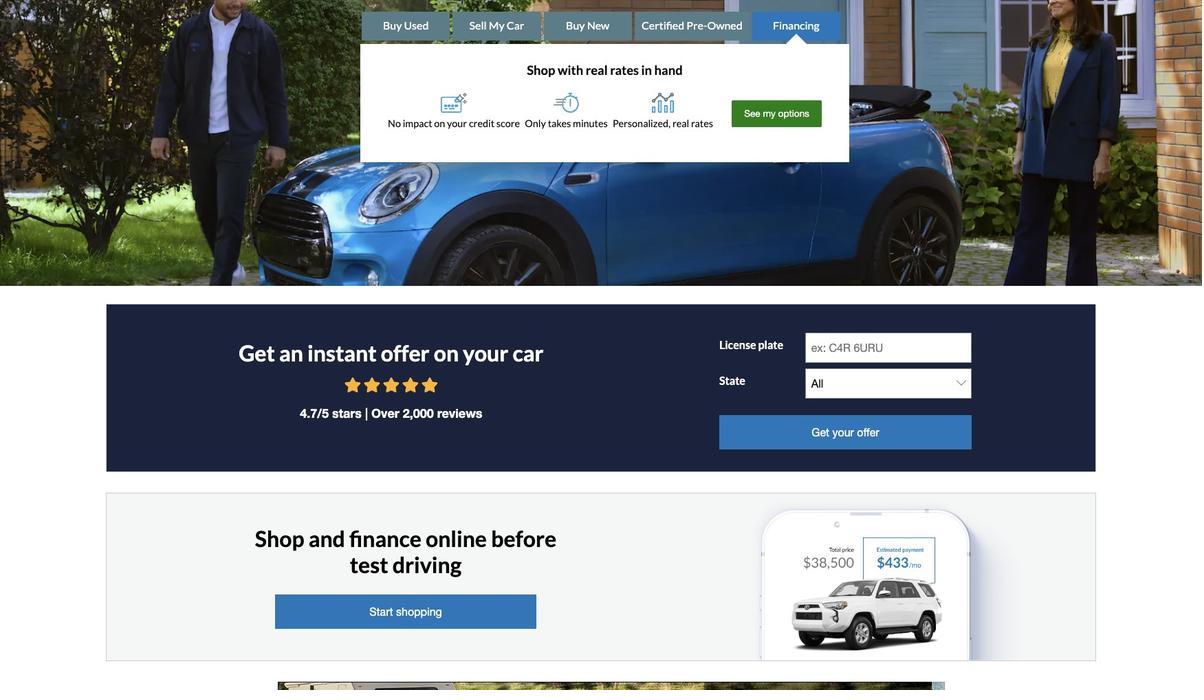 Task type: locate. For each thing, give the bounding box(es) containing it.
and
[[309, 525, 345, 552]]

1 horizontal spatial real
[[673, 117, 690, 129]]

in
[[642, 62, 652, 78]]

get for get an instant offer on your car
[[239, 340, 275, 367]]

2 buy from the left
[[566, 18, 585, 31]]

offer
[[381, 340, 430, 367], [858, 426, 880, 439]]

only takes minutes
[[525, 117, 608, 129]]

2 vertical spatial your
[[833, 426, 854, 439]]

get for get your offer
[[812, 426, 830, 439]]

buy
[[383, 18, 402, 31], [566, 18, 585, 31]]

sell my car
[[470, 18, 524, 31]]

state
[[720, 374, 746, 387]]

1 buy from the left
[[383, 18, 402, 31]]

buy left new
[[566, 18, 585, 31]]

over
[[372, 406, 400, 421]]

1 horizontal spatial offer
[[858, 426, 880, 439]]

0 horizontal spatial real
[[586, 62, 608, 78]]

buy new
[[566, 18, 610, 31]]

license
[[720, 338, 756, 351]]

car
[[513, 340, 544, 367]]

1 vertical spatial your
[[463, 340, 509, 367]]

real right with
[[586, 62, 608, 78]]

1 horizontal spatial buy
[[566, 18, 585, 31]]

personalized, real rates
[[613, 117, 713, 129]]

1 horizontal spatial get
[[812, 426, 830, 439]]

pre-
[[687, 18, 708, 31]]

get an instant offer on your car
[[239, 340, 544, 367]]

0 horizontal spatial shop
[[255, 525, 304, 552]]

car
[[507, 18, 524, 31]]

shop for shop and finance online before test driving
[[255, 525, 304, 552]]

rates
[[610, 62, 639, 78], [691, 117, 713, 129]]

only
[[525, 117, 546, 129]]

see my options
[[745, 108, 810, 119]]

0 horizontal spatial offer
[[381, 340, 430, 367]]

real right personalized,
[[673, 117, 690, 129]]

online
[[426, 525, 487, 552]]

shop
[[527, 62, 556, 78], [255, 525, 304, 552]]

shopping
[[396, 606, 442, 618]]

1 vertical spatial shop
[[255, 525, 304, 552]]

start shopping
[[370, 606, 442, 618]]

real
[[586, 62, 608, 78], [673, 117, 690, 129]]

your
[[447, 117, 467, 129], [463, 340, 509, 367], [833, 426, 854, 439]]

1 horizontal spatial shop
[[527, 62, 556, 78]]

buy left used
[[383, 18, 402, 31]]

certified pre-owned
[[642, 18, 743, 31]]

rates left see
[[691, 117, 713, 129]]

shop inside shop and finance online before test driving
[[255, 525, 304, 552]]

reviews
[[437, 406, 483, 421]]

certified
[[642, 18, 685, 31]]

shop left with
[[527, 62, 556, 78]]

credit
[[469, 117, 495, 129]]

shop left and
[[255, 525, 304, 552]]

0 vertical spatial rates
[[610, 62, 639, 78]]

1 vertical spatial rates
[[691, 117, 713, 129]]

rates left in
[[610, 62, 639, 78]]

personalized,
[[613, 117, 671, 129]]

on right impact
[[434, 117, 445, 129]]

no
[[388, 117, 401, 129]]

1 vertical spatial get
[[812, 426, 830, 439]]

see my options link
[[732, 100, 822, 127]]

get
[[239, 340, 275, 367], [812, 426, 830, 439]]

options
[[779, 108, 810, 119]]

advertisement element
[[278, 683, 945, 691]]

buy used
[[383, 18, 429, 31]]

on
[[434, 117, 445, 129], [434, 340, 459, 367]]

on up reviews
[[434, 340, 459, 367]]

0 vertical spatial your
[[447, 117, 467, 129]]

0 vertical spatial shop
[[527, 62, 556, 78]]

your inside "button"
[[833, 426, 854, 439]]

0 horizontal spatial get
[[239, 340, 275, 367]]

0 vertical spatial offer
[[381, 340, 430, 367]]

get your offer
[[812, 426, 880, 439]]

0 horizontal spatial rates
[[610, 62, 639, 78]]

1 vertical spatial real
[[673, 117, 690, 129]]

0 horizontal spatial buy
[[383, 18, 402, 31]]

0 vertical spatial get
[[239, 340, 275, 367]]

before
[[491, 525, 557, 552]]

1 vertical spatial offer
[[858, 426, 880, 439]]

get inside get your offer "button"
[[812, 426, 830, 439]]

start shopping button
[[275, 595, 537, 629]]

4.7/5 stars | over 2,000 reviews
[[300, 406, 483, 421]]

shop for shop with real rates in hand
[[527, 62, 556, 78]]



Task type: vqa. For each thing, say whether or not it's contained in the screenshot.
The
no



Task type: describe. For each thing, give the bounding box(es) containing it.
0 vertical spatial on
[[434, 117, 445, 129]]

an
[[279, 340, 303, 367]]

buy for buy used
[[383, 18, 402, 31]]

driving
[[393, 552, 462, 578]]

no impact on your credit score
[[388, 117, 520, 129]]

instant
[[308, 340, 377, 367]]

start
[[370, 606, 393, 618]]

0 vertical spatial real
[[586, 62, 608, 78]]

2,000
[[403, 406, 434, 421]]

get your offer button
[[720, 415, 972, 450]]

finance
[[350, 525, 422, 552]]

1 vertical spatial on
[[434, 340, 459, 367]]

score
[[497, 117, 520, 129]]

impact
[[403, 117, 432, 129]]

takes
[[548, 117, 571, 129]]

buy for buy new
[[566, 18, 585, 31]]

financing
[[773, 18, 820, 31]]

license plate
[[720, 338, 784, 351]]

see
[[745, 108, 761, 119]]

my
[[763, 108, 776, 119]]

used
[[404, 18, 429, 31]]

|
[[365, 406, 368, 421]]

hand
[[655, 62, 683, 78]]

test
[[350, 552, 388, 578]]

my
[[489, 18, 505, 31]]

new
[[587, 18, 610, 31]]

minutes
[[573, 117, 608, 129]]

owned
[[708, 18, 743, 31]]

with
[[558, 62, 584, 78]]

License plate field
[[806, 333, 972, 363]]

shop with real rates in hand
[[527, 62, 683, 78]]

4.7/5
[[300, 406, 329, 421]]

1 horizontal spatial rates
[[691, 117, 713, 129]]

shop and finance online before test driving
[[255, 525, 557, 578]]

stars
[[332, 406, 362, 421]]

sell
[[470, 18, 487, 31]]

offer inside get your offer "button"
[[858, 426, 880, 439]]

plate
[[759, 338, 784, 351]]



